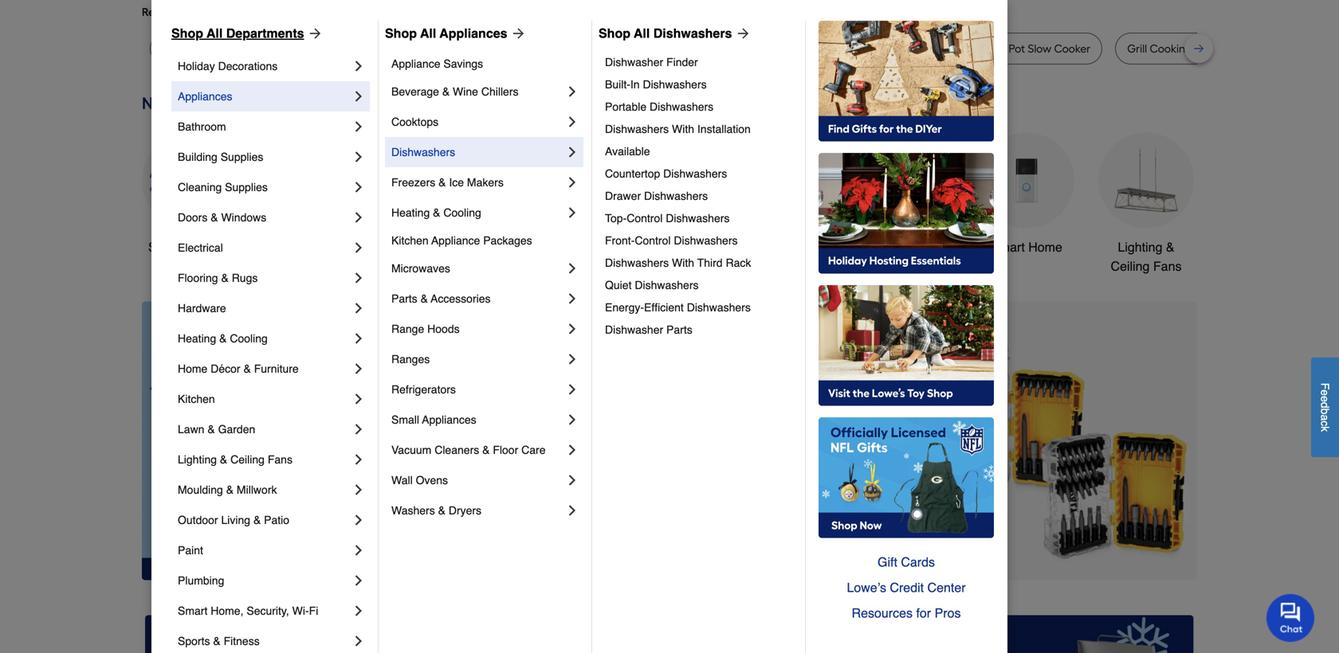 Task type: locate. For each thing, give the bounding box(es) containing it.
chevron right image for holiday decorations 'link'
[[351, 58, 367, 74]]

home décor & furniture
[[178, 363, 299, 376]]

dishwashers up available
[[605, 123, 669, 136]]

2 vertical spatial appliances
[[422, 414, 477, 427]]

deals
[[199, 240, 231, 255]]

shop all dishwashers
[[599, 26, 732, 41]]

arrow right image down the 'you'
[[304, 26, 323, 41]]

0 horizontal spatial tools
[[414, 240, 444, 255]]

e up d
[[1320, 390, 1332, 396]]

2 dishwasher from the top
[[605, 324, 664, 337]]

living
[[221, 514, 250, 527]]

small appliances link
[[392, 405, 565, 435]]

shop up the dishwasher finder
[[599, 26, 631, 41]]

0 vertical spatial with
[[672, 123, 695, 136]]

0 horizontal spatial decorations
[[218, 60, 278, 73]]

0 horizontal spatial ceiling
[[231, 454, 265, 467]]

chevron right image for dishwashers link
[[565, 144, 581, 160]]

heating down freezers
[[392, 207, 430, 219]]

1 horizontal spatial kitchen
[[392, 234, 429, 247]]

lighting & ceiling fans
[[1111, 240, 1182, 274], [178, 454, 293, 467]]

1 horizontal spatial shop
[[385, 26, 417, 41]]

rugs
[[232, 272, 258, 285]]

0 vertical spatial bathroom
[[178, 120, 226, 133]]

sports & fitness link
[[178, 627, 351, 654]]

2 tools from the left
[[792, 240, 822, 255]]

chevron right image for building supplies link
[[351, 149, 367, 165]]

0 horizontal spatial cooking
[[788, 42, 830, 55]]

parts down energy-efficient dishwashers
[[667, 324, 693, 337]]

smart home
[[991, 240, 1063, 255]]

garden
[[218, 423, 255, 436]]

ovens
[[416, 475, 448, 487]]

parts up range
[[392, 293, 418, 305]]

1 horizontal spatial lighting & ceiling fans link
[[1099, 133, 1195, 276]]

1 slow from the left
[[377, 42, 401, 55]]

1 arrow right image from the left
[[304, 26, 323, 41]]

dishwashers inside dishwashers with installation available
[[605, 123, 669, 136]]

ranges
[[392, 353, 430, 366]]

1 vertical spatial appliance
[[432, 234, 480, 247]]

scroll to item #5 image
[[886, 552, 925, 559]]

0 horizontal spatial arrow right image
[[508, 26, 527, 41]]

0 vertical spatial arrow right image
[[508, 26, 527, 41]]

1 pot from the left
[[769, 42, 785, 55]]

with inside dishwashers with installation available
[[672, 123, 695, 136]]

parts
[[392, 293, 418, 305], [667, 324, 693, 337]]

0 horizontal spatial bathroom
[[178, 120, 226, 133]]

portable dishwashers
[[605, 100, 714, 113]]

cooker up appliance savings at the left of the page
[[404, 42, 440, 55]]

arrow right image
[[304, 26, 323, 41], [732, 26, 752, 41]]

0 horizontal spatial cooling
[[230, 333, 268, 345]]

tools up equipment
[[792, 240, 822, 255]]

kitchen down top-control dishwashers
[[623, 240, 665, 255]]

shop for shop all dishwashers
[[599, 26, 631, 41]]

1 horizontal spatial cooking
[[1150, 42, 1193, 55]]

dishwashers up top-control dishwashers
[[644, 190, 708, 203]]

0 vertical spatial heating & cooling link
[[392, 198, 565, 228]]

1 vertical spatial bathroom
[[880, 240, 935, 255]]

2 with from the top
[[672, 257, 695, 270]]

dishwashers down quiet dishwashers link
[[687, 301, 751, 314]]

1 dishwasher from the top
[[605, 56, 664, 69]]

dishwashers link
[[392, 137, 565, 167]]

fi
[[309, 605, 318, 618]]

departments
[[226, 26, 304, 41]]

arrow right image up "dishwasher finder" link
[[732, 26, 752, 41]]

1 vertical spatial lighting & ceiling fans
[[178, 454, 293, 467]]

chevron right image for hardware
[[351, 301, 367, 317]]

chevron right image for beverage & wine chillers
[[565, 84, 581, 100]]

supplies
[[221, 151, 264, 163], [225, 181, 268, 194]]

shop inside shop all appliances link
[[385, 26, 417, 41]]

smart home, security, wi-fi link
[[178, 597, 351, 627]]

0 horizontal spatial bathroom link
[[178, 112, 351, 142]]

pot for instant pot
[[924, 42, 940, 55]]

0 horizontal spatial lighting
[[178, 454, 217, 467]]

dishwasher parts
[[605, 324, 693, 337]]

1 horizontal spatial smart
[[991, 240, 1025, 255]]

0 vertical spatial heating & cooling
[[392, 207, 482, 219]]

smart for smart home, security, wi-fi
[[178, 605, 208, 618]]

all up the dishwasher finder
[[634, 26, 650, 41]]

0 vertical spatial lighting & ceiling fans link
[[1099, 133, 1195, 276]]

smart
[[991, 240, 1025, 255], [178, 605, 208, 618]]

tools up microwaves
[[414, 240, 444, 255]]

all for appliances
[[420, 26, 436, 41]]

kitchen up lawn
[[178, 393, 215, 406]]

dishwasher down 'energy-'
[[605, 324, 664, 337]]

dishwashers down drawer dishwashers "link"
[[666, 212, 730, 225]]

chevron right image
[[565, 84, 581, 100], [351, 89, 367, 104], [351, 119, 367, 135], [565, 175, 581, 191], [351, 240, 367, 256], [565, 261, 581, 277], [351, 270, 367, 286], [565, 291, 581, 307], [351, 301, 367, 317], [565, 382, 581, 398], [351, 392, 367, 408], [565, 412, 581, 428], [565, 473, 581, 489], [351, 513, 367, 529], [351, 543, 367, 559], [351, 573, 367, 589], [351, 604, 367, 620], [351, 634, 367, 650]]

1 horizontal spatial arrow right image
[[1168, 441, 1184, 457]]

pot for crock pot cooking pot
[[769, 42, 785, 55]]

&
[[1227, 42, 1235, 55], [442, 85, 450, 98], [439, 176, 446, 189], [433, 207, 441, 219], [211, 211, 218, 224], [825, 240, 834, 255], [1167, 240, 1175, 255], [221, 272, 229, 285], [421, 293, 428, 305], [219, 333, 227, 345], [244, 363, 251, 376], [208, 423, 215, 436], [483, 444, 490, 457], [220, 454, 228, 467], [226, 484, 234, 497], [438, 505, 446, 518], [254, 514, 261, 527], [213, 636, 221, 648]]

dryers
[[449, 505, 482, 518]]

0 vertical spatial fans
[[1154, 259, 1182, 274]]

control
[[627, 212, 663, 225], [635, 234, 671, 247]]

building supplies
[[178, 151, 264, 163]]

appliance down triple slow cooker
[[392, 57, 441, 70]]

dishwashers up quiet dishwashers
[[605, 257, 669, 270]]

1 horizontal spatial cooling
[[444, 207, 482, 219]]

cooling up kitchen appliance packages
[[444, 207, 482, 219]]

1 horizontal spatial cooker
[[1055, 42, 1091, 55]]

control for top-
[[627, 212, 663, 225]]

decorations down the christmas
[[515, 259, 583, 274]]

all right shop
[[181, 240, 195, 255]]

for left pros
[[917, 607, 932, 621]]

1 vertical spatial outdoor
[[178, 514, 218, 527]]

0 horizontal spatial heating & cooling link
[[178, 324, 351, 354]]

all for deals
[[181, 240, 195, 255]]

0 horizontal spatial for
[[270, 5, 285, 19]]

1 horizontal spatial for
[[917, 607, 932, 621]]

up to 50 percent off select tools and accessories. image
[[425, 302, 1198, 581]]

instant
[[886, 42, 921, 55]]

heating & cooling down freezers & ice makers
[[392, 207, 482, 219]]

built-
[[605, 78, 631, 91]]

top-
[[605, 212, 627, 225]]

arrow right image for shop all dishwashers
[[732, 26, 752, 41]]

0 vertical spatial supplies
[[221, 151, 264, 163]]

lawn & garden
[[178, 423, 255, 436]]

1 vertical spatial lighting
[[178, 454, 217, 467]]

all for departments
[[207, 26, 223, 41]]

chevron right image
[[351, 58, 367, 74], [565, 114, 581, 130], [565, 144, 581, 160], [351, 149, 367, 165], [351, 179, 367, 195], [565, 205, 581, 221], [351, 210, 367, 226], [565, 321, 581, 337], [351, 331, 367, 347], [565, 352, 581, 368], [351, 361, 367, 377], [351, 422, 367, 438], [565, 443, 581, 459], [351, 452, 367, 468], [351, 483, 367, 498], [565, 503, 581, 519]]

1 horizontal spatial arrow right image
[[732, 26, 752, 41]]

1 vertical spatial decorations
[[515, 259, 583, 274]]

appliances up savings
[[440, 26, 508, 41]]

1 horizontal spatial heating & cooling link
[[392, 198, 565, 228]]

refrigerators
[[392, 384, 456, 396]]

rack
[[1288, 42, 1313, 55]]

1 vertical spatial heating
[[178, 333, 216, 345]]

appliances up arrow left image
[[422, 414, 477, 427]]

decorations inside holiday decorations 'link'
[[218, 60, 278, 73]]

front-
[[605, 234, 635, 247]]

decorations for christmas
[[515, 259, 583, 274]]

0 vertical spatial decorations
[[218, 60, 278, 73]]

recommended
[[142, 5, 219, 19]]

energy-efficient dishwashers link
[[605, 297, 794, 319]]

cards
[[901, 555, 936, 570]]

supplies for cleaning supplies
[[225, 181, 268, 194]]

kitchen faucets link
[[620, 133, 716, 257]]

shop inside the 'shop all departments' link
[[171, 26, 203, 41]]

shop all dishwashers link
[[599, 24, 752, 43]]

1 vertical spatial heating & cooling
[[178, 333, 268, 345]]

appliances link
[[178, 81, 351, 112]]

hoods
[[428, 323, 460, 336]]

home
[[1029, 240, 1063, 255], [178, 363, 208, 376]]

for left the 'you'
[[270, 5, 285, 19]]

1 horizontal spatial ceiling
[[1111, 259, 1150, 274]]

quiet dishwashers
[[605, 279, 699, 292]]

3 pot from the left
[[924, 42, 940, 55]]

2 crock from the left
[[977, 42, 1006, 55]]

with for installation
[[672, 123, 695, 136]]

1 cooking from the left
[[788, 42, 830, 55]]

with down portable dishwashers link
[[672, 123, 695, 136]]

appliance up microwaves link
[[432, 234, 480, 247]]

dishwashers up drawer dishwashers "link"
[[664, 167, 728, 180]]

dishwashers up efficient on the top
[[635, 279, 699, 292]]

1 vertical spatial for
[[917, 607, 932, 621]]

portable dishwashers link
[[605, 96, 794, 118]]

kitchen up microwaves
[[392, 234, 429, 247]]

dishwasher up in
[[605, 56, 664, 69]]

finder
[[667, 56, 698, 69]]

countertop dishwashers link
[[605, 163, 794, 185]]

0 horizontal spatial heating
[[178, 333, 216, 345]]

supplies up "windows"
[[225, 181, 268, 194]]

washers
[[392, 505, 435, 518]]

0 horizontal spatial slow
[[377, 42, 401, 55]]

crock right instant pot
[[977, 42, 1006, 55]]

1 horizontal spatial heating & cooling
[[392, 207, 482, 219]]

flooring & rugs link
[[178, 263, 351, 293]]

heating down hardware in the left of the page
[[178, 333, 216, 345]]

installation
[[698, 123, 751, 136]]

0 horizontal spatial lighting & ceiling fans link
[[178, 445, 351, 475]]

parts & accessories link
[[392, 284, 565, 314]]

chevron right image for outdoor living & patio
[[351, 513, 367, 529]]

1 vertical spatial with
[[672, 257, 695, 270]]

shop
[[171, 26, 203, 41], [385, 26, 417, 41], [599, 26, 631, 41]]

2 pot from the left
[[833, 42, 849, 55]]

0 vertical spatial home
[[1029, 240, 1063, 255]]

1 horizontal spatial slow
[[1028, 42, 1052, 55]]

1 horizontal spatial decorations
[[515, 259, 583, 274]]

decorations inside christmas decorations link
[[515, 259, 583, 274]]

makers
[[467, 176, 504, 189]]

1 vertical spatial smart
[[178, 605, 208, 618]]

2 slow from the left
[[1028, 42, 1052, 55]]

third
[[698, 257, 723, 270]]

heating & cooling link down 'makers'
[[392, 198, 565, 228]]

1 vertical spatial cooling
[[230, 333, 268, 345]]

arrow right image for shop all departments
[[304, 26, 323, 41]]

0 vertical spatial lighting
[[1118, 240, 1163, 255]]

cooling up the home décor & furniture
[[230, 333, 268, 345]]

chevron right image for washers & dryers link
[[565, 503, 581, 519]]

kitchen for kitchen faucets
[[623, 240, 665, 255]]

chevron right image for bathroom
[[351, 119, 367, 135]]

0 horizontal spatial arrow right image
[[304, 26, 323, 41]]

2 shop from the left
[[385, 26, 417, 41]]

dishwasher for dishwasher finder
[[605, 56, 664, 69]]

appliance
[[392, 57, 441, 70], [432, 234, 480, 247]]

0 vertical spatial appliances
[[440, 26, 508, 41]]

1 vertical spatial fans
[[268, 454, 293, 467]]

crock up built-in dishwashers link
[[736, 42, 766, 55]]

chevron right image for parts & accessories
[[565, 291, 581, 307]]

electrical link
[[178, 233, 351, 263]]

chevron right image for kitchen
[[351, 392, 367, 408]]

arrow right image
[[508, 26, 527, 41], [1168, 441, 1184, 457]]

0 horizontal spatial cooker
[[404, 42, 440, 55]]

outdoor up equipment
[[742, 240, 788, 255]]

you
[[287, 5, 306, 19]]

decorations down the 'shop all departments' link
[[218, 60, 278, 73]]

1 vertical spatial ceiling
[[231, 454, 265, 467]]

supplies up cleaning supplies
[[221, 151, 264, 163]]

arrow right image inside shop all dishwashers link
[[732, 26, 752, 41]]

kitchen inside 'link'
[[623, 240, 665, 255]]

outdoor for outdoor living & patio
[[178, 514, 218, 527]]

1 vertical spatial dishwasher
[[605, 324, 664, 337]]

appliances down holiday
[[178, 90, 232, 103]]

shop up triple slow cooker
[[385, 26, 417, 41]]

0 vertical spatial for
[[270, 5, 285, 19]]

tools inside 'outdoor tools & equipment'
[[792, 240, 822, 255]]

1 horizontal spatial crock
[[977, 42, 1006, 55]]

shop down recommended
[[171, 26, 203, 41]]

chevron right image for sports & fitness
[[351, 634, 367, 650]]

outdoor down moulding in the bottom of the page
[[178, 514, 218, 527]]

1 horizontal spatial outdoor
[[742, 240, 788, 255]]

dishwashers with installation available
[[605, 123, 754, 158]]

hardware
[[178, 302, 226, 315]]

shop these last-minute gifts. $99 or less. quantities are limited and won't last. image
[[142, 302, 400, 581]]

2 horizontal spatial kitchen
[[623, 240, 665, 255]]

shop all appliances link
[[385, 24, 527, 43]]

searches
[[221, 5, 268, 19]]

0 horizontal spatial heating & cooling
[[178, 333, 268, 345]]

chevron right image for refrigerators
[[565, 382, 581, 398]]

equipment
[[757, 259, 818, 274]]

1 vertical spatial home
[[178, 363, 208, 376]]

1 horizontal spatial parts
[[667, 324, 693, 337]]

0 vertical spatial ceiling
[[1111, 259, 1150, 274]]

& inside 'outdoor tools & equipment'
[[825, 240, 834, 255]]

0 vertical spatial outdoor
[[742, 240, 788, 255]]

bathroom
[[178, 120, 226, 133], [880, 240, 935, 255]]

heating & cooling up 'décor'
[[178, 333, 268, 345]]

2 horizontal spatial shop
[[599, 26, 631, 41]]

chevron right image for paint
[[351, 543, 367, 559]]

1 vertical spatial parts
[[667, 324, 693, 337]]

0 horizontal spatial outdoor
[[178, 514, 218, 527]]

shop inside shop all dishwashers link
[[599, 26, 631, 41]]

built-in dishwashers link
[[605, 73, 794, 96]]

0 vertical spatial cooling
[[444, 207, 482, 219]]

f e e d b a c k button
[[1312, 358, 1340, 458]]

scroll to item #2 image
[[768, 552, 807, 559]]

outdoor inside 'outdoor tools & equipment'
[[742, 240, 788, 255]]

all down the "recommended searches for you"
[[207, 26, 223, 41]]

0 vertical spatial dishwasher
[[605, 56, 664, 69]]

2 arrow right image from the left
[[732, 26, 752, 41]]

0 horizontal spatial fans
[[268, 454, 293, 467]]

all up appliance savings at the left of the page
[[420, 26, 436, 41]]

arrow right image inside the 'shop all departments' link
[[304, 26, 323, 41]]

0 vertical spatial control
[[627, 212, 663, 225]]

1 tools from the left
[[414, 240, 444, 255]]

freezers
[[392, 176, 436, 189]]

4 pot from the left
[[1009, 42, 1026, 55]]

1 shop from the left
[[171, 26, 203, 41]]

1 horizontal spatial fans
[[1154, 259, 1182, 274]]

center
[[928, 581, 966, 596]]

0 horizontal spatial crock
[[736, 42, 766, 55]]

smart for smart home
[[991, 240, 1025, 255]]

quiet dishwashers link
[[605, 274, 794, 297]]

recommended searches for you heading
[[142, 4, 1198, 20]]

0 horizontal spatial shop
[[171, 26, 203, 41]]

1 horizontal spatial tools
[[792, 240, 822, 255]]

e up b in the right bottom of the page
[[1320, 396, 1332, 403]]

décor
[[211, 363, 241, 376]]

1 with from the top
[[672, 123, 695, 136]]

chevron right image for electrical
[[351, 240, 367, 256]]

with down faucets
[[672, 257, 695, 270]]

chevron right image for cooktops link
[[565, 114, 581, 130]]

3 shop from the left
[[599, 26, 631, 41]]

tools link
[[381, 133, 477, 257]]

0 vertical spatial lighting & ceiling fans
[[1111, 240, 1182, 274]]

doors & windows
[[178, 211, 267, 224]]

cleaning supplies
[[178, 181, 268, 194]]

control down top-control dishwashers
[[635, 234, 671, 247]]

1 horizontal spatial heating
[[392, 207, 430, 219]]

0 vertical spatial appliance
[[392, 57, 441, 70]]

appliance savings link
[[392, 51, 581, 77]]

control down drawer dishwashers
[[627, 212, 663, 225]]

1 vertical spatial control
[[635, 234, 671, 247]]

care
[[522, 444, 546, 457]]

0 vertical spatial parts
[[392, 293, 418, 305]]

moulding
[[178, 484, 223, 497]]

1 crock from the left
[[736, 42, 766, 55]]

0 vertical spatial smart
[[991, 240, 1025, 255]]

beverage
[[392, 85, 439, 98]]

0 horizontal spatial smart
[[178, 605, 208, 618]]

supplies for building supplies
[[221, 151, 264, 163]]

1 vertical spatial lighting & ceiling fans link
[[178, 445, 351, 475]]

gift cards
[[878, 555, 936, 570]]

chevron right image for plumbing
[[351, 573, 367, 589]]

c
[[1320, 421, 1332, 427]]

1 vertical spatial supplies
[[225, 181, 268, 194]]

grate
[[1196, 42, 1225, 55]]

heating & cooling link up the furniture
[[178, 324, 351, 354]]

cooker left grill
[[1055, 42, 1091, 55]]

1 vertical spatial heating & cooling link
[[178, 324, 351, 354]]



Task type: describe. For each thing, give the bounding box(es) containing it.
lowe's credit center link
[[819, 576, 995, 601]]

chevron right image for moulding & millwork link at bottom
[[351, 483, 367, 498]]

chevron right image for the home décor & furniture link
[[351, 361, 367, 377]]

washers & dryers
[[392, 505, 482, 518]]

1 vertical spatial arrow right image
[[1168, 441, 1184, 457]]

wine
[[453, 85, 478, 98]]

faucets
[[669, 240, 714, 255]]

k
[[1320, 427, 1332, 432]]

furniture
[[254, 363, 299, 376]]

chevron right image for microwaves
[[565, 261, 581, 277]]

holiday decorations link
[[178, 51, 351, 81]]

shop for shop all departments
[[171, 26, 203, 41]]

lowe's credit center
[[847, 581, 966, 596]]

crock for crock pot slow cooker
[[977, 42, 1006, 55]]

microwaves
[[392, 262, 451, 275]]

instant pot
[[886, 42, 940, 55]]

1 vertical spatial appliances
[[178, 90, 232, 103]]

outdoor living & patio
[[178, 514, 290, 527]]

chevron right image for smart home, security, wi-fi
[[351, 604, 367, 620]]

building
[[178, 151, 218, 163]]

dishwashers inside "link"
[[644, 190, 708, 203]]

arrow left image
[[439, 441, 455, 457]]

1 horizontal spatial lighting & ceiling fans
[[1111, 240, 1182, 274]]

a
[[1320, 415, 1332, 421]]

new deals every day during 25 days of deals image
[[142, 90, 1198, 117]]

floor
[[493, 444, 519, 457]]

kitchen link
[[178, 384, 351, 415]]

2 e from the top
[[1320, 396, 1332, 403]]

scroll to item #4 image
[[848, 552, 886, 559]]

holiday decorations
[[178, 60, 278, 73]]

for inside heading
[[270, 5, 285, 19]]

paint link
[[178, 536, 351, 566]]

kitchen for kitchen appliance packages
[[392, 234, 429, 247]]

top-control dishwashers link
[[605, 207, 794, 230]]

grill
[[1128, 42, 1148, 55]]

arrow right image inside shop all appliances link
[[508, 26, 527, 41]]

kitchen appliance packages link
[[392, 228, 581, 254]]

sports & fitness
[[178, 636, 260, 648]]

front-control dishwashers link
[[605, 230, 794, 252]]

appliance inside the kitchen appliance packages link
[[432, 234, 480, 247]]

0 horizontal spatial lighting & ceiling fans
[[178, 454, 293, 467]]

plumbing
[[178, 575, 224, 588]]

lawn & garden link
[[178, 415, 351, 445]]

visit the lowe's toy shop. image
[[819, 286, 995, 407]]

find gifts for the diyer. image
[[819, 21, 995, 142]]

beverage & wine chillers link
[[392, 77, 565, 107]]

holiday hosting essentials. image
[[819, 153, 995, 274]]

washers & dryers link
[[392, 496, 565, 526]]

shop for shop all appliances
[[385, 26, 417, 41]]

doors & windows link
[[178, 203, 351, 233]]

triple slow cooker
[[347, 42, 440, 55]]

chevron right image for lawn & garden link
[[351, 422, 367, 438]]

dishwashers up "dishwasher finder" link
[[654, 26, 732, 41]]

top-control dishwashers
[[605, 212, 730, 225]]

christmas decorations
[[515, 240, 583, 274]]

vacuum cleaners & floor care
[[392, 444, 546, 457]]

hardware link
[[178, 293, 351, 324]]

smart home link
[[979, 133, 1075, 257]]

chevron right image for range hoods link
[[565, 321, 581, 337]]

range
[[392, 323, 424, 336]]

freezers & ice makers
[[392, 176, 504, 189]]

lowe's
[[847, 581, 887, 596]]

moulding & millwork link
[[178, 475, 351, 506]]

portable
[[605, 100, 647, 113]]

f e e d b a c k
[[1320, 383, 1332, 432]]

& inside "link"
[[213, 636, 221, 648]]

front-control dishwashers
[[605, 234, 738, 247]]

microwave countertop
[[477, 42, 593, 55]]

1 horizontal spatial bathroom link
[[860, 133, 955, 257]]

triple
[[347, 42, 375, 55]]

get up to 2 free select tools or batteries when you buy 1 with select purchases. image
[[145, 616, 478, 654]]

kitchen appliance packages
[[392, 234, 532, 247]]

range hoods link
[[392, 314, 565, 345]]

wi-
[[292, 605, 309, 618]]

ice
[[449, 176, 464, 189]]

chevron right image for ranges link
[[565, 352, 581, 368]]

chevron right image for cleaning supplies link on the top left of page
[[351, 179, 367, 195]]

cleaners
[[435, 444, 480, 457]]

flooring & rugs
[[178, 272, 258, 285]]

all for dishwashers
[[634, 26, 650, 41]]

sports
[[178, 636, 210, 648]]

dishwashers with third rack link
[[605, 252, 794, 274]]

chevron right image for appliances
[[351, 89, 367, 104]]

1 horizontal spatial home
[[1029, 240, 1063, 255]]

1 horizontal spatial lighting
[[1118, 240, 1163, 255]]

1 horizontal spatial bathroom
[[880, 240, 935, 255]]

chevron right image for wall ovens
[[565, 473, 581, 489]]

0 horizontal spatial parts
[[392, 293, 418, 305]]

up to 35 percent off select small appliances. image
[[504, 616, 836, 654]]

chevron right image for small appliances
[[565, 412, 581, 428]]

chat invite button image
[[1267, 594, 1316, 643]]

in
[[631, 78, 640, 91]]

dishwashers down built-in dishwashers link
[[650, 100, 714, 113]]

shop all appliances
[[385, 26, 508, 41]]

dishwashers down cooktops
[[392, 146, 455, 159]]

refrigerators link
[[392, 375, 565, 405]]

pros
[[935, 607, 961, 621]]

outdoor tools & equipment
[[742, 240, 834, 274]]

dishwasher parts link
[[605, 319, 794, 341]]

chevron right image for doors & windows link
[[351, 210, 367, 226]]

officially licensed n f l gifts. shop now. image
[[819, 418, 995, 539]]

crock for crock pot cooking pot
[[736, 42, 766, 55]]

recommended searches for you
[[142, 5, 306, 19]]

up to 30 percent off select grills and accessories. image
[[862, 616, 1195, 654]]

appliance savings
[[392, 57, 483, 70]]

control for front-
[[635, 234, 671, 247]]

2 cooking from the left
[[1150, 42, 1193, 55]]

microwave
[[477, 42, 532, 55]]

chevron right image for freezers & ice makers
[[565, 175, 581, 191]]

chevron right image for vacuum cleaners & floor care link
[[565, 443, 581, 459]]

paint
[[178, 545, 203, 557]]

0 vertical spatial heating
[[392, 207, 430, 219]]

dishwasher for dishwasher parts
[[605, 324, 664, 337]]

0 horizontal spatial kitchen
[[178, 393, 215, 406]]

shop all deals
[[148, 240, 231, 255]]

dishwashers up third
[[674, 234, 738, 247]]

moulding & millwork
[[178, 484, 277, 497]]

available
[[605, 145, 650, 158]]

0 horizontal spatial home
[[178, 363, 208, 376]]

electrical
[[178, 242, 223, 254]]

freezers & ice makers link
[[392, 167, 565, 198]]

wall ovens link
[[392, 466, 565, 496]]

parts & accessories
[[392, 293, 491, 305]]

1 e from the top
[[1320, 390, 1332, 396]]

vacuum cleaners & floor care link
[[392, 435, 565, 466]]

shop all departments link
[[171, 24, 323, 43]]

dishwashers down finder
[[643, 78, 707, 91]]

ranges link
[[392, 345, 565, 375]]

decorations for holiday
[[218, 60, 278, 73]]

appliance inside appliance savings "link"
[[392, 57, 441, 70]]

chevron right image for flooring & rugs
[[351, 270, 367, 286]]

outdoor for outdoor tools & equipment
[[742, 240, 788, 255]]

small
[[392, 414, 420, 427]]

doors
[[178, 211, 208, 224]]

with for third
[[672, 257, 695, 270]]

pot for crock pot slow cooker
[[1009, 42, 1026, 55]]

2 cooker from the left
[[1055, 42, 1091, 55]]

gift cards link
[[819, 550, 995, 576]]

1 cooker from the left
[[404, 42, 440, 55]]

chillers
[[482, 85, 519, 98]]



Task type: vqa. For each thing, say whether or not it's contained in the screenshot.
arrow right image
yes



